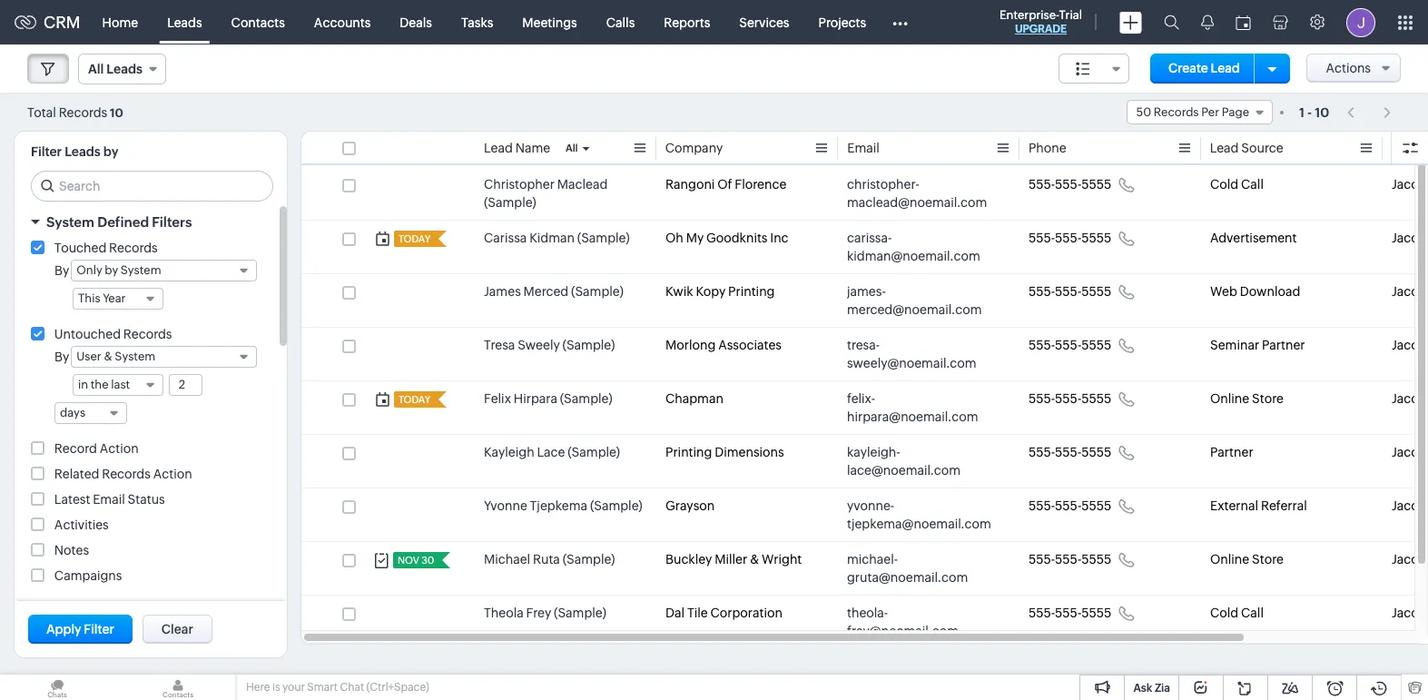 Task type: vqa. For each thing, say whether or not it's contained in the screenshot.
2nd row from the bottom
no



Task type: locate. For each thing, give the bounding box(es) containing it.
1 vertical spatial leads
[[107, 62, 142, 76]]

jacob 
[[1392, 177, 1428, 192], [1392, 231, 1428, 245], [1392, 284, 1428, 299], [1392, 338, 1428, 352], [1392, 391, 1428, 406], [1392, 445, 1428, 459], [1392, 498, 1428, 513], [1392, 552, 1428, 567], [1392, 606, 1428, 620]]

10 down "all leads"
[[110, 106, 123, 119]]

kwik
[[666, 284, 693, 299]]

1 today link from the top
[[394, 231, 432, 247]]

1 vertical spatial online
[[1210, 552, 1250, 567]]

contacts image
[[121, 675, 235, 700]]

tresa sweely (sample) link
[[484, 336, 615, 354]]

untouched records
[[54, 327, 172, 341]]

system for touched
[[121, 263, 161, 277]]

in the last field
[[73, 374, 163, 396]]

partner up external
[[1210, 445, 1254, 459]]

5 jacob from the top
[[1392, 391, 1427, 406]]

frey@noemail.com
[[847, 624, 959, 638]]

8 jacob  from the top
[[1392, 552, 1428, 567]]

0 horizontal spatial 10
[[110, 106, 123, 119]]

records
[[59, 105, 107, 119], [1154, 105, 1199, 119], [109, 241, 158, 255], [123, 327, 172, 341], [102, 467, 151, 481]]

3 jacob from the top
[[1392, 284, 1427, 299]]

lead right 'create'
[[1211, 61, 1240, 75]]

jacob
[[1392, 177, 1427, 192], [1392, 231, 1427, 245], [1392, 284, 1427, 299], [1392, 338, 1427, 352], [1392, 391, 1427, 406], [1392, 445, 1427, 459], [1392, 498, 1427, 513], [1392, 552, 1427, 567], [1392, 606, 1427, 620]]

felix
[[484, 391, 511, 406]]

tasks
[[461, 15, 493, 30]]

9 5555 from the top
[[1082, 606, 1112, 620]]

goodknits
[[706, 231, 768, 245]]

system defined filters
[[46, 214, 192, 230]]

(sample) right tjepkema
[[590, 498, 643, 513]]

(sample) for kayleigh lace (sample)
[[568, 445, 620, 459]]

1 vertical spatial action
[[153, 467, 192, 481]]

by down total records 10
[[103, 144, 118, 159]]

2 online store from the top
[[1210, 552, 1284, 567]]

theola-
[[847, 606, 888, 620]]

555-555-5555
[[1029, 177, 1112, 192], [1029, 231, 1112, 245], [1029, 284, 1112, 299], [1029, 338, 1112, 352], [1029, 391, 1112, 406], [1029, 445, 1112, 459], [1029, 498, 1112, 513], [1029, 552, 1112, 567], [1029, 606, 1112, 620]]

& right the miller
[[750, 552, 759, 567]]

filters
[[152, 214, 192, 230]]

system inside dropdown button
[[46, 214, 94, 230]]

total records 10
[[27, 105, 123, 119]]

by up apply filter at the bottom of the page
[[82, 603, 99, 618]]

3 555-555-5555 from the top
[[1029, 284, 1112, 299]]

create menu element
[[1109, 0, 1153, 44]]

carissa- kidman@noemail.com
[[847, 231, 980, 263]]

jacob  for theola- frey@noemail.com
[[1392, 606, 1428, 620]]

(sample) for michael ruta (sample)
[[563, 552, 615, 567]]

records up only by system
[[109, 241, 158, 255]]

7 5555 from the top
[[1082, 498, 1112, 513]]

1 vertical spatial printing
[[666, 445, 712, 459]]

4 jacob  from the top
[[1392, 338, 1428, 352]]

online store down external referral
[[1210, 552, 1284, 567]]

2 vertical spatial by
[[82, 603, 99, 618]]

my
[[686, 231, 704, 245]]

records right "50"
[[1154, 105, 1199, 119]]

1 vertical spatial all
[[566, 143, 578, 153]]

2 store from the top
[[1252, 552, 1284, 567]]

gruta@noemail.com
[[847, 570, 968, 585]]

action up related records action at the left of the page
[[100, 441, 139, 456]]

frey
[[526, 606, 551, 620]]

carissa
[[484, 231, 527, 245]]

2 555-555-5555 from the top
[[1029, 231, 1112, 245]]

(sample) for felix hirpara (sample)
[[560, 391, 612, 406]]

0 vertical spatial by
[[54, 263, 69, 278]]

7 555-555-5555 from the top
[[1029, 498, 1112, 513]]

online store for felix- hirpara@noemail.com
[[1210, 391, 1284, 406]]

1 online from the top
[[1210, 391, 1250, 406]]

michael ruta (sample)
[[484, 552, 615, 567]]

1 horizontal spatial all
[[566, 143, 578, 153]]

2 vertical spatial filter
[[84, 622, 114, 636]]

0 horizontal spatial &
[[104, 350, 112, 363]]

1 today from the top
[[399, 233, 430, 244]]

contacts link
[[217, 0, 299, 44]]

2 horizontal spatial leads
[[167, 15, 202, 30]]

1 vertical spatial store
[[1252, 552, 1284, 567]]

4 555-555-5555 from the top
[[1029, 338, 1112, 352]]

by for touched records
[[54, 263, 69, 278]]

1 cold from the top
[[1210, 177, 1239, 192]]

records for related
[[102, 467, 151, 481]]

leads for filter leads by
[[65, 144, 101, 159]]

0 vertical spatial partner
[[1262, 338, 1305, 352]]

6 555-555-5555 from the top
[[1029, 445, 1112, 459]]

filter up apply
[[46, 603, 80, 618]]

0 vertical spatial online store
[[1210, 391, 1284, 406]]

0 horizontal spatial partner
[[1210, 445, 1254, 459]]

lead left name
[[484, 141, 513, 155]]

5555 for yvonne- tjepkema@noemail.com
[[1082, 498, 1112, 513]]

partner
[[1262, 338, 1305, 352], [1210, 445, 1254, 459]]

1 555-555-5555 from the top
[[1029, 177, 1112, 192]]

0 vertical spatial all
[[88, 62, 104, 76]]

(sample) down christopher
[[484, 195, 536, 210]]

1 call from the top
[[1241, 177, 1264, 192]]

1 cold call from the top
[[1210, 177, 1264, 192]]

online down "seminar"
[[1210, 391, 1250, 406]]

online down external
[[1210, 552, 1250, 567]]

0 horizontal spatial email
[[93, 492, 125, 507]]

6 jacob from the top
[[1392, 445, 1427, 459]]

None field
[[1059, 54, 1130, 84]]

0 horizontal spatial leads
[[65, 144, 101, 159]]

(sample) right ruta
[[563, 552, 615, 567]]

1 vertical spatial &
[[750, 552, 759, 567]]

lead down page
[[1210, 141, 1239, 155]]

8 5555 from the top
[[1082, 552, 1112, 567]]

action up the status
[[153, 467, 192, 481]]

(sample) right lace
[[568, 445, 620, 459]]

is
[[272, 681, 280, 694]]

50 Records Per Page field
[[1126, 100, 1273, 124]]

2 cold call from the top
[[1210, 606, 1264, 620]]

1 store from the top
[[1252, 391, 1284, 406]]

0 vertical spatial action
[[100, 441, 139, 456]]

(ctrl+space)
[[366, 681, 429, 694]]

jacob for theola- frey@noemail.com
[[1392, 606, 1427, 620]]

2 cold from the top
[[1210, 606, 1239, 620]]

1 vertical spatial today
[[399, 394, 430, 405]]

1 horizontal spatial email
[[847, 141, 879, 155]]

jacob for james- merced@noemail.com
[[1392, 284, 1427, 299]]

printing up grayson
[[666, 445, 712, 459]]

michael- gruta@noemail.com
[[847, 552, 968, 585]]

only by system
[[76, 263, 161, 277]]

printing dimensions
[[666, 445, 784, 459]]

2 jacob  from the top
[[1392, 231, 1428, 245]]

filter for filter leads by
[[31, 144, 62, 159]]

sweely@noemail.com
[[847, 356, 977, 370]]

felix hirpara (sample) link
[[484, 390, 612, 408]]

kayleigh lace (sample) link
[[484, 443, 620, 461]]

today link for felix
[[394, 391, 432, 408]]

today link for carissa
[[394, 231, 432, 247]]

external referral
[[1210, 498, 1307, 513]]

filter by fields button
[[15, 595, 287, 626]]

felix hirpara (sample)
[[484, 391, 612, 406]]

9 jacob  from the top
[[1392, 606, 1428, 620]]

10 right -
[[1315, 105, 1329, 119]]

(sample) right kidman
[[577, 231, 630, 245]]

0 vertical spatial system
[[46, 214, 94, 230]]

records up filter leads by
[[59, 105, 107, 119]]

leads right home
[[167, 15, 202, 30]]

defined
[[97, 214, 149, 230]]

jacob  for james- merced@noemail.com
[[1392, 284, 1428, 299]]

5555 for christopher- maclead@noemail.com
[[1082, 177, 1112, 192]]

kidman
[[529, 231, 575, 245]]

1 horizontal spatial 10
[[1315, 105, 1329, 119]]

-
[[1307, 105, 1312, 119]]

records inside field
[[1154, 105, 1199, 119]]

seminar
[[1210, 338, 1259, 352]]

records for total
[[59, 105, 107, 119]]

smart
[[307, 681, 338, 694]]

apply
[[46, 622, 81, 636]]

system down untouched records
[[115, 350, 155, 363]]

all inside field
[[88, 62, 104, 76]]

activities
[[54, 518, 109, 532]]

3 5555 from the top
[[1082, 284, 1112, 299]]

online store
[[1210, 391, 1284, 406], [1210, 552, 1284, 567]]

1 vertical spatial cold
[[1210, 606, 1239, 620]]

by left the user
[[54, 350, 69, 364]]

by right 'only'
[[105, 263, 118, 277]]

michael-
[[847, 552, 898, 567]]

2 today from the top
[[399, 394, 430, 405]]

name
[[515, 141, 550, 155]]

system up touched at the left
[[46, 214, 94, 230]]

(sample) inside christopher maclead (sample)
[[484, 195, 536, 210]]

filter inside dropdown button
[[46, 603, 80, 618]]

0 vertical spatial &
[[104, 350, 112, 363]]

apply filter button
[[28, 615, 132, 644]]

trial
[[1059, 8, 1082, 22]]

leads inside leads link
[[167, 15, 202, 30]]

deals link
[[385, 0, 447, 44]]

sweely
[[518, 338, 560, 352]]

2 vertical spatial leads
[[65, 144, 101, 159]]

(sample) right hirpara
[[560, 391, 612, 406]]

0 horizontal spatial all
[[88, 62, 104, 76]]

8 jacob from the top
[[1392, 552, 1427, 567]]

store for felix- hirpara@noemail.com
[[1252, 391, 1284, 406]]

meetings link
[[508, 0, 592, 44]]

email down related records action at the left of the page
[[93, 492, 125, 507]]

email up christopher-
[[847, 141, 879, 155]]

this year
[[78, 291, 126, 305]]

jacob for kayleigh- lace@noemail.com
[[1392, 445, 1427, 459]]

(sample) right merced
[[571, 284, 624, 299]]

store down external referral
[[1252, 552, 1284, 567]]

(sample) for christopher maclead (sample)
[[484, 195, 536, 210]]

all up total records 10
[[88, 62, 104, 76]]

5 5555 from the top
[[1082, 391, 1112, 406]]

carissa- kidman@noemail.com link
[[847, 229, 992, 265]]

2 5555 from the top
[[1082, 231, 1112, 245]]

online store down seminar partner
[[1210, 391, 1284, 406]]

jacob for christopher- maclead@noemail.com
[[1392, 177, 1427, 192]]

4 5555 from the top
[[1082, 338, 1112, 352]]

jacob  for carissa- kidman@noemail.com
[[1392, 231, 1428, 245]]

corporation
[[710, 606, 783, 620]]

6 5555 from the top
[[1082, 445, 1112, 459]]

lead left o
[[1392, 141, 1421, 155]]

leads down home
[[107, 62, 142, 76]]

printing right kopy
[[728, 284, 775, 299]]

dal
[[666, 606, 685, 620]]

1 horizontal spatial action
[[153, 467, 192, 481]]

related
[[54, 467, 99, 481]]

last
[[111, 378, 130, 391]]

&
[[104, 350, 112, 363], [750, 552, 759, 567]]

michael
[[484, 552, 530, 567]]

1 vertical spatial call
[[1241, 606, 1264, 620]]

(sample) right sweely
[[563, 338, 615, 352]]

online store for michael- gruta@noemail.com
[[1210, 552, 1284, 567]]

filter down filter by fields
[[84, 622, 114, 636]]

1 horizontal spatial printing
[[728, 284, 775, 299]]

0 horizontal spatial printing
[[666, 445, 712, 459]]

9 jacob from the top
[[1392, 606, 1427, 620]]

(sample) right frey
[[554, 606, 606, 620]]

search element
[[1153, 0, 1190, 44]]

1 vertical spatial cold call
[[1210, 606, 1264, 620]]

0 vertical spatial today link
[[394, 231, 432, 247]]

jacob  for tresa- sweely@noemail.com
[[1392, 338, 1428, 352]]

& right the user
[[104, 350, 112, 363]]

tresa- sweely@noemail.com link
[[847, 336, 992, 372]]

cold call for christopher- maclead@noemail.com
[[1210, 177, 1264, 192]]

online
[[1210, 391, 1250, 406], [1210, 552, 1250, 567]]

5 555-555-5555 from the top
[[1029, 391, 1112, 406]]

(sample)
[[484, 195, 536, 210], [577, 231, 630, 245], [571, 284, 624, 299], [563, 338, 615, 352], [560, 391, 612, 406], [568, 445, 620, 459], [590, 498, 643, 513], [563, 552, 615, 567], [554, 606, 606, 620]]

0 vertical spatial online
[[1210, 391, 1250, 406]]

cold call
[[1210, 177, 1264, 192], [1210, 606, 1264, 620]]

james merced (sample)
[[484, 284, 624, 299]]

7 jacob  from the top
[[1392, 498, 1428, 513]]

3 jacob  from the top
[[1392, 284, 1428, 299]]

call for christopher- maclead@noemail.com
[[1241, 177, 1264, 192]]

0 vertical spatial cold call
[[1210, 177, 1264, 192]]

filter down 'total'
[[31, 144, 62, 159]]

8 555-555-5555 from the top
[[1029, 552, 1112, 567]]

1 online store from the top
[[1210, 391, 1284, 406]]

1 vertical spatial by
[[54, 350, 69, 364]]

0 vertical spatial leads
[[167, 15, 202, 30]]

0 vertical spatial today
[[399, 233, 430, 244]]

theola- frey@noemail.com
[[847, 606, 959, 638]]

christopher-
[[847, 177, 920, 192]]

0 horizontal spatial action
[[100, 441, 139, 456]]

reports link
[[649, 0, 725, 44]]

zia
[[1155, 682, 1170, 695]]

1 horizontal spatial &
[[750, 552, 759, 567]]

system up this year field
[[121, 263, 161, 277]]

0 vertical spatial cold
[[1210, 177, 1239, 192]]

2 online from the top
[[1210, 552, 1250, 567]]

6 jacob  from the top
[[1392, 445, 1428, 459]]

2 jacob from the top
[[1392, 231, 1427, 245]]

touched records
[[54, 241, 158, 255]]

records for untouched
[[123, 327, 172, 341]]

chat
[[340, 681, 364, 694]]

signals element
[[1190, 0, 1225, 44]]

referral
[[1261, 498, 1307, 513]]

5 jacob  from the top
[[1392, 391, 1428, 406]]

2 call from the top
[[1241, 606, 1264, 620]]

records up latest email status
[[102, 467, 151, 481]]

jacob  for christopher- maclead@noemail.com
[[1392, 177, 1428, 192]]

0 vertical spatial email
[[847, 141, 879, 155]]

row group
[[301, 167, 1428, 700]]

home
[[102, 15, 138, 30]]

today for carissa kidman (sample)
[[399, 233, 430, 244]]

profile element
[[1336, 0, 1386, 44]]

your
[[282, 681, 305, 694]]

navigation
[[1338, 99, 1401, 125]]

1 5555 from the top
[[1082, 177, 1112, 192]]

1 jacob from the top
[[1392, 177, 1427, 192]]

cold for christopher- maclead@noemail.com
[[1210, 177, 1239, 192]]

here
[[246, 681, 270, 694]]

total
[[27, 105, 56, 119]]

hirpara
[[514, 391, 557, 406]]

this
[[78, 291, 100, 305]]

10 inside total records 10
[[110, 106, 123, 119]]

by left 'only'
[[54, 263, 69, 278]]

james-
[[847, 284, 886, 299]]

2 vertical spatial system
[[115, 350, 155, 363]]

all for all leads
[[88, 62, 104, 76]]

This Year field
[[73, 288, 163, 310]]

jacob for michael- gruta@noemail.com
[[1392, 552, 1427, 567]]

7 jacob from the top
[[1392, 498, 1427, 513]]

action
[[100, 441, 139, 456], [153, 467, 192, 481]]

records up user & system field
[[123, 327, 172, 341]]

partner right "seminar"
[[1262, 338, 1305, 352]]

filter
[[31, 144, 62, 159], [46, 603, 80, 618], [84, 622, 114, 636]]

store down seminar partner
[[1252, 391, 1284, 406]]

555-555-5555 for kayleigh- lace@noemail.com
[[1029, 445, 1112, 459]]

leads inside all leads field
[[107, 62, 142, 76]]

4 jacob from the top
[[1392, 338, 1427, 352]]

lead for lead source
[[1210, 141, 1239, 155]]

5555 for theola- frey@noemail.com
[[1082, 606, 1112, 620]]

system
[[46, 214, 94, 230], [121, 263, 161, 277], [115, 350, 155, 363]]

1 horizontal spatial leads
[[107, 62, 142, 76]]

1 vertical spatial online store
[[1210, 552, 1284, 567]]

0 vertical spatial store
[[1252, 391, 1284, 406]]

1 jacob  from the top
[[1392, 177, 1428, 192]]

1 vertical spatial filter
[[46, 603, 80, 618]]

call
[[1241, 177, 1264, 192], [1241, 606, 1264, 620]]

None text field
[[170, 375, 201, 395]]

1 vertical spatial today link
[[394, 391, 432, 408]]

0 vertical spatial printing
[[728, 284, 775, 299]]

size image
[[1076, 61, 1091, 77]]

2 today link from the top
[[394, 391, 432, 408]]

leads down total records 10
[[65, 144, 101, 159]]

555-555-5555 for theola- frey@noemail.com
[[1029, 606, 1112, 620]]

0 vertical spatial filter
[[31, 144, 62, 159]]

days
[[60, 406, 85, 419]]

9 555-555-5555 from the top
[[1029, 606, 1112, 620]]

1 vertical spatial system
[[121, 263, 161, 277]]

all up maclead
[[566, 143, 578, 153]]

0 vertical spatial call
[[1241, 177, 1264, 192]]

profile image
[[1347, 8, 1376, 37]]

1 vertical spatial by
[[105, 263, 118, 277]]

call for theola- frey@noemail.com
[[1241, 606, 1264, 620]]



Task type: describe. For each thing, give the bounding box(es) containing it.
michael ruta (sample) link
[[484, 550, 615, 568]]

james
[[484, 284, 521, 299]]

christopher
[[484, 177, 555, 192]]

555-555-5555 for christopher- maclead@noemail.com
[[1029, 177, 1112, 192]]

lead inside button
[[1211, 61, 1240, 75]]

10 for 1 - 10
[[1315, 105, 1329, 119]]

5555 for james- merced@noemail.com
[[1082, 284, 1112, 299]]

projects
[[819, 15, 866, 30]]

lead source
[[1210, 141, 1284, 155]]

page
[[1222, 105, 1249, 119]]

crm
[[44, 13, 80, 32]]

1 vertical spatial email
[[93, 492, 125, 507]]

christopher maclead (sample)
[[484, 177, 608, 210]]

only
[[76, 263, 102, 277]]

Search text field
[[32, 172, 272, 201]]

year
[[103, 291, 126, 305]]

555-555-5555 for james- merced@noemail.com
[[1029, 284, 1112, 299]]

meetings
[[522, 15, 577, 30]]

theola
[[484, 606, 524, 620]]

company
[[666, 141, 723, 155]]

seminar partner
[[1210, 338, 1305, 352]]

(sample) for tresa sweely (sample)
[[563, 338, 615, 352]]

5555 for michael- gruta@noemail.com
[[1082, 552, 1112, 567]]

5555 for tresa- sweely@noemail.com
[[1082, 338, 1112, 352]]

campaigns
[[54, 568, 122, 583]]

tile
[[687, 606, 708, 620]]

5555 for carissa- kidman@noemail.com
[[1082, 231, 1112, 245]]

555-555-5555 for yvonne- tjepkema@noemail.com
[[1029, 498, 1112, 513]]

home link
[[88, 0, 153, 44]]

tresa
[[484, 338, 515, 352]]

here is your smart chat (ctrl+space)
[[246, 681, 429, 694]]

grayson
[[666, 498, 715, 513]]

michael- gruta@noemail.com link
[[847, 550, 992, 587]]

filter for filter by fields
[[46, 603, 80, 618]]

today for felix hirpara (sample)
[[399, 394, 430, 405]]

merced@noemail.com
[[847, 302, 982, 317]]

(sample) for yvonne tjepkema (sample)
[[590, 498, 643, 513]]

Only by System field
[[71, 260, 257, 281]]

calendar image
[[1236, 15, 1251, 30]]

rangoni
[[666, 177, 715, 192]]

jacob for tresa- sweely@noemail.com
[[1392, 338, 1427, 352]]

online for michael- gruta@noemail.com
[[1210, 552, 1250, 567]]

cold for theola- frey@noemail.com
[[1210, 606, 1239, 620]]

o
[[1423, 141, 1428, 155]]

create lead button
[[1150, 54, 1258, 84]]

yvonne tjepkema (sample) link
[[484, 497, 643, 515]]

status
[[128, 492, 165, 507]]

kayleigh lace (sample)
[[484, 445, 620, 459]]

tjepkema
[[530, 498, 588, 513]]

kidman@noemail.com
[[847, 249, 980, 263]]

by inside field
[[105, 263, 118, 277]]

5555 for kayleigh- lace@noemail.com
[[1082, 445, 1112, 459]]

kayleigh- lace@noemail.com
[[847, 445, 961, 478]]

all leads
[[88, 62, 142, 76]]

record action
[[54, 441, 139, 456]]

cold call for theola- frey@noemail.com
[[1210, 606, 1264, 620]]

jacob  for felix- hirpara@noemail.com
[[1392, 391, 1428, 406]]

yvonne- tjepkema@noemail.com link
[[847, 497, 992, 533]]

Other Modules field
[[881, 8, 920, 37]]

clear
[[161, 622, 193, 636]]

nov
[[398, 555, 419, 566]]

filter inside button
[[84, 622, 114, 636]]

kopy
[[696, 284, 726, 299]]

lace
[[537, 445, 565, 459]]

felix- hirpara@noemail.com
[[847, 391, 978, 424]]

felix- hirpara@noemail.com link
[[847, 390, 992, 426]]

(sample) for theola frey (sample)
[[554, 606, 606, 620]]

ask zia
[[1134, 682, 1170, 695]]

kayleigh-
[[847, 445, 900, 459]]

jacob  for yvonne- tjepkema@noemail.com
[[1392, 498, 1428, 513]]

lead for lead o
[[1392, 141, 1421, 155]]

& inside field
[[104, 350, 112, 363]]

in
[[78, 378, 88, 391]]

create lead
[[1169, 61, 1240, 75]]

ruta
[[533, 552, 560, 567]]

create menu image
[[1120, 11, 1142, 33]]

5555 for felix- hirpara@noemail.com
[[1082, 391, 1112, 406]]

jacob  for kayleigh- lace@noemail.com
[[1392, 445, 1428, 459]]

records for touched
[[109, 241, 158, 255]]

555-555-5555 for michael- gruta@noemail.com
[[1029, 552, 1112, 567]]

lead o
[[1392, 141, 1428, 155]]

theola frey (sample) link
[[484, 604, 606, 622]]

555-555-5555 for carissa- kidman@noemail.com
[[1029, 231, 1112, 245]]

tresa sweely (sample)
[[484, 338, 615, 352]]

(sample) for james merced (sample)
[[571, 284, 624, 299]]

yvonne-
[[847, 498, 895, 513]]

search image
[[1164, 15, 1179, 30]]

user
[[76, 350, 101, 363]]

system for untouched
[[115, 350, 155, 363]]

jacob for yvonne- tjepkema@noemail.com
[[1392, 498, 1427, 513]]

days field
[[54, 402, 127, 424]]

enterprise-trial upgrade
[[1000, 8, 1082, 35]]

chapman
[[666, 391, 724, 406]]

services link
[[725, 0, 804, 44]]

0 vertical spatial by
[[103, 144, 118, 159]]

555-555-5555 for felix- hirpara@noemail.com
[[1029, 391, 1112, 406]]

555-555-5555 for tresa- sweely@noemail.com
[[1029, 338, 1112, 352]]

advertisement
[[1210, 231, 1297, 245]]

User & System field
[[71, 346, 257, 368]]

by inside dropdown button
[[82, 603, 99, 618]]

jacob for carissa- kidman@noemail.com
[[1392, 231, 1427, 245]]

records for 50
[[1154, 105, 1199, 119]]

lead for lead name
[[484, 141, 513, 155]]

all for all
[[566, 143, 578, 153]]

row group containing christopher maclead (sample)
[[301, 167, 1428, 700]]

untouched
[[54, 327, 121, 341]]

leads link
[[153, 0, 217, 44]]

jacob  for michael- gruta@noemail.com
[[1392, 552, 1428, 567]]

signals image
[[1201, 15, 1214, 30]]

fields
[[102, 603, 140, 618]]

christopher maclead (sample) link
[[484, 175, 647, 212]]

1 horizontal spatial partner
[[1262, 338, 1305, 352]]

50 records per page
[[1136, 105, 1249, 119]]

oh my goodknits inc
[[666, 231, 789, 245]]

store for michael- gruta@noemail.com
[[1252, 552, 1284, 567]]

carissa kidman (sample)
[[484, 231, 630, 245]]

james merced (sample) link
[[484, 282, 624, 301]]

latest email status
[[54, 492, 165, 507]]

in the last
[[78, 378, 130, 391]]

source
[[1242, 141, 1284, 155]]

theola frey (sample)
[[484, 606, 606, 620]]

projects link
[[804, 0, 881, 44]]

touched
[[54, 241, 106, 255]]

1 vertical spatial partner
[[1210, 445, 1254, 459]]

florence
[[735, 177, 787, 192]]

chats image
[[0, 675, 114, 700]]

nov 30
[[398, 555, 434, 566]]

by for untouched records
[[54, 350, 69, 364]]

buckley
[[666, 552, 712, 567]]

maclead@noemail.com
[[847, 195, 987, 210]]

yvonne- tjepkema@noemail.com
[[847, 498, 991, 531]]

calls
[[606, 15, 635, 30]]

apply filter
[[46, 622, 114, 636]]

(sample) for carissa kidman (sample)
[[577, 231, 630, 245]]

system defined filters button
[[15, 206, 287, 238]]

online for felix- hirpara@noemail.com
[[1210, 391, 1250, 406]]

leads for all leads
[[107, 62, 142, 76]]

upgrade
[[1015, 23, 1067, 35]]

10 for total records 10
[[110, 106, 123, 119]]

All Leads field
[[78, 54, 166, 84]]

james- merced@noemail.com link
[[847, 282, 992, 319]]

calls link
[[592, 0, 649, 44]]

yvonne tjepkema (sample)
[[484, 498, 643, 513]]

carissa-
[[847, 231, 892, 245]]

kayleigh- lace@noemail.com link
[[847, 443, 992, 479]]

jacob for felix- hirpara@noemail.com
[[1392, 391, 1427, 406]]



